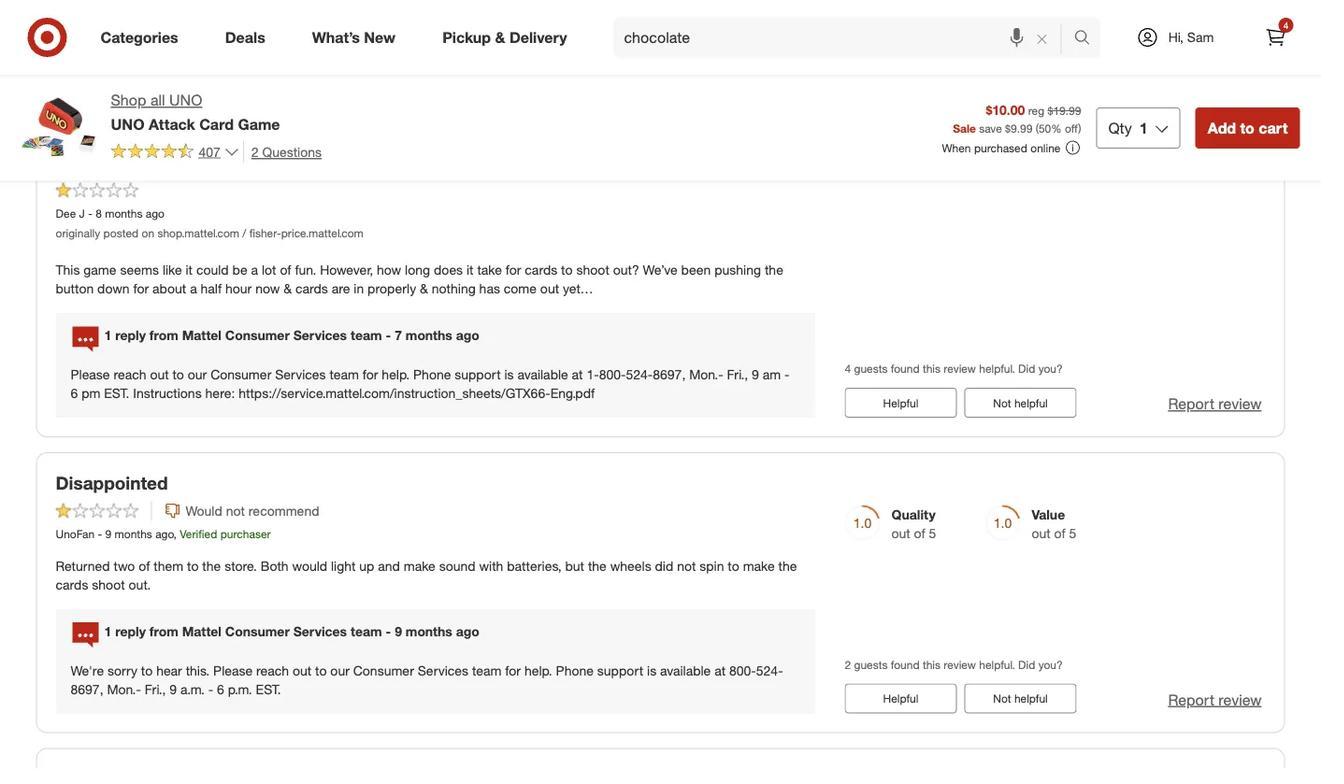 Task type: locate. For each thing, give the bounding box(es) containing it.
reach down the 1 reply from mattel consumer services team - 9 months ago
[[256, 663, 289, 679]]

2 horizontal spatial available
[[729, 48, 779, 64]]

any
[[514, 48, 535, 64]]

1 vertical spatial quality
[[892, 507, 936, 523]]

for
[[506, 262, 521, 278], [133, 281, 149, 297], [363, 367, 378, 383], [505, 663, 521, 679]]

helpful for uno attack high flying cards
[[883, 396, 919, 410]]

reply for 1 reply from mattel consumer services team - 9 months ago
[[115, 624, 146, 640]]

and
[[378, 558, 400, 575]]

1 horizontal spatial a
[[251, 262, 258, 278]]

1 did from the top
[[1018, 43, 1035, 57]]

-
[[253, 67, 258, 83], [88, 207, 92, 221], [386, 328, 391, 344], [785, 367, 790, 383], [98, 527, 102, 541], [386, 624, 391, 640], [208, 682, 213, 698]]

mon.- inside don't hesitate to reach out to our customer service team if you experience any quality issues. phone support is available at 800-524-8697, mon.- fri., 9am - 6pm est.
[[161, 67, 195, 83]]

2 not from the top
[[993, 396, 1011, 410]]

hi,
[[1168, 29, 1184, 45]]

1 horizontal spatial quality
[[892, 507, 936, 523]]

available inside please reach out to our consumer services team for help. phone support is available at 1-800-524-8697, mon.- fri., 9 am - 6 pm est. instructions here: https://service.mattel.com/instruction_sheets/gtx66-eng.pdf
[[518, 367, 568, 383]]

1 vertical spatial please
[[213, 663, 253, 679]]

however,
[[320, 262, 373, 278]]

for inside we're sorry to hear this. please reach out to our consumer services team for help. phone support is available at 800-524- 8697, mon.- fri., 9 a.m. - 6 p.m. est.
[[505, 663, 521, 679]]

0 horizontal spatial 5
[[929, 525, 936, 542]]

qty 1
[[1108, 119, 1148, 137]]

been
[[681, 262, 711, 278]]

we're sorry to hear this. please reach out to our consumer services team for help. phone support is available at 800-524- 8697, mon.- fri., 9 a.m. - 6 p.m. est.
[[71, 663, 783, 698]]

purchaser
[[220, 527, 271, 541]]

to left hear
[[141, 663, 153, 679]]

the right spin
[[778, 558, 797, 575]]

1 guests from the top
[[854, 43, 888, 57]]

0 vertical spatial not helpful
[[993, 77, 1048, 91]]

of for quality out of 5
[[914, 525, 925, 542]]

helpful button down 3 guests found this review helpful. did you?
[[845, 69, 957, 99]]

9 up we're sorry to hear this. please reach out to our consumer services team for help. phone support is available at 800-524- 8697, mon.- fri., 9 a.m. - 6 p.m. est.
[[395, 624, 402, 640]]

to up the 9am
[[230, 48, 241, 64]]

0 vertical spatial report
[[1168, 76, 1214, 95]]

of
[[280, 262, 291, 278], [914, 525, 925, 542], [1054, 525, 1066, 542], [139, 558, 150, 575]]

cards up come
[[525, 262, 557, 278]]

3 report from the top
[[1168, 692, 1214, 710]]

0 horizontal spatial 6
[[71, 385, 78, 402]]

1 vertical spatial not
[[993, 396, 1011, 410]]

from up hear
[[149, 624, 178, 640]]

est. right p.m.
[[256, 682, 281, 698]]

report review button for disappointed
[[1168, 690, 1262, 712]]

out inside we're sorry to hear this. please reach out to our consumer services team for help. phone support is available at 800-524- 8697, mon.- fri., 9 a.m. - 6 p.m. est.
[[293, 663, 312, 679]]

1 mattel from the top
[[182, 328, 222, 344]]

image of uno attack card game image
[[21, 90, 96, 165]]

1 vertical spatial available
[[518, 367, 568, 383]]

800- inside please reach out to our consumer services team for help. phone support is available at 1-800-524-8697, mon.- fri., 9 am - 6 pm est. instructions here: https://service.mattel.com/instruction_sheets/gtx66-eng.pdf
[[599, 367, 626, 383]]

3 not from the top
[[993, 692, 1011, 707]]

2 found from the top
[[891, 362, 920, 376]]

helpful button down 2 guests found this review helpful. did you?
[[845, 685, 957, 714]]

you
[[421, 48, 442, 64]]

cards
[[274, 154, 324, 175]]

mattel down half on the left of page
[[182, 328, 222, 344]]

1 vertical spatial 8697,
[[653, 367, 686, 383]]

2 vertical spatial not helpful button
[[964, 685, 1077, 714]]

2 vertical spatial our
[[330, 663, 350, 679]]

2 vertical spatial did
[[1018, 658, 1035, 672]]

not up "$10.00"
[[993, 77, 1011, 91]]

1 vertical spatial not
[[677, 558, 696, 575]]

mattel up this.
[[182, 624, 222, 640]]

did for uno attack high flying cards
[[1018, 362, 1035, 376]]

1 vertical spatial helpful button
[[845, 388, 957, 418]]

524-
[[98, 67, 124, 83], [626, 367, 653, 383], [756, 663, 783, 679]]

how
[[377, 262, 401, 278]]

3 helpful from the top
[[1014, 692, 1048, 707]]

uno up j
[[56, 154, 96, 175]]

out inside don't hesitate to reach out to our customer service team if you experience any quality issues. phone support is available at 800-524-8697, mon.- fri., 9am - 6pm est.
[[207, 48, 226, 64]]

hi, sam
[[1168, 29, 1214, 45]]

helpful down 2 guests found this review helpful. did you?
[[1014, 692, 1048, 707]]

0 vertical spatial not helpful button
[[964, 69, 1077, 99]]

to inside please reach out to our consumer services team for help. phone support is available at 1-800-524-8697, mon.- fri., 9 am - 6 pm est. instructions here: https://service.mattel.com/instruction_sheets/gtx66-eng.pdf
[[173, 367, 184, 383]]

helpful down 3 guests found this review helpful. did you?
[[883, 77, 919, 91]]

shop
[[111, 91, 146, 109]]

at inside don't hesitate to reach out to our customer service team if you experience any quality issues. phone support is available at 800-524-8697, mon.- fri., 9am - 6pm est.
[[783, 48, 794, 64]]

from for to
[[149, 328, 178, 344]]

9 inside we're sorry to hear this. please reach out to our consumer services team for help. phone support is available at 800-524- 8697, mon.- fri., 9 a.m. - 6 p.m. est.
[[170, 682, 177, 698]]

to up yet…
[[561, 262, 573, 278]]

not helpful button up "$10.00"
[[964, 69, 1077, 99]]

0 horizontal spatial at
[[572, 367, 583, 383]]

uno down shop
[[111, 115, 145, 133]]

is inside we're sorry to hear this. please reach out to our consumer services team for help. phone support is available at 800-524- 8697, mon.- fri., 9 a.m. - 6 p.m. est.
[[647, 663, 657, 679]]

8697, inside we're sorry to hear this. please reach out to our consumer services team for help. phone support is available at 800-524- 8697, mon.- fri., 9 a.m. - 6 p.m. est.
[[71, 682, 103, 698]]

2 guests from the top
[[854, 362, 888, 376]]

2 horizontal spatial 800-
[[729, 663, 756, 679]]

not helpful button for uno attack high flying cards
[[964, 388, 1077, 418]]

0 vertical spatial mattel
[[182, 328, 222, 344]]

months up two
[[115, 527, 152, 541]]

- right j
[[88, 207, 92, 221]]

1 horizontal spatial our
[[245, 48, 264, 64]]

our down deals
[[245, 48, 264, 64]]

1 vertical spatial helpful
[[883, 396, 919, 410]]

cards down the fun.
[[295, 281, 328, 297]]

helpful. for disappointed
[[979, 658, 1015, 672]]

1 for please reach out to our consumer services team for help. phone support is available at 1-800-524-8697, mon.- fri., 9 am - 6 pm est. instructions here: https://service.mattel.com/instruction_sheets/gtx66-eng.pdf
[[104, 328, 112, 344]]

not for disappointed
[[993, 692, 1011, 707]]

1 report from the top
[[1168, 76, 1214, 95]]

a left the lot
[[251, 262, 258, 278]]

to right them
[[187, 558, 199, 575]]

make right and
[[404, 558, 436, 575]]

the right pushing
[[765, 262, 783, 278]]

not helpful button down 2 guests found this review helpful. did you?
[[964, 685, 1077, 714]]

of for returned two of them to the store. both would light up and make sound with batteries, but the wheels did not spin to make the cards shoot out.
[[139, 558, 150, 575]]

1 helpful button from the top
[[845, 69, 957, 99]]

service
[[329, 48, 373, 64]]

fri.,
[[199, 67, 220, 83], [727, 367, 748, 383], [145, 682, 166, 698]]

a left half on the left of page
[[190, 281, 197, 297]]

1 vertical spatial 1
[[104, 328, 112, 344]]

shoot inside returned two of them to the store. both would light up and make sound with batteries, but the wheels did not spin to make the cards shoot out.
[[92, 577, 125, 593]]

1 reply from the top
[[115, 328, 146, 344]]

3 helpful. from the top
[[979, 658, 1015, 672]]

1 horizontal spatial 5
[[1069, 525, 1077, 542]]

1 horizontal spatial shoot
[[576, 262, 609, 278]]

3 guests from the top
[[854, 658, 888, 672]]

2
[[251, 143, 259, 160], [845, 658, 851, 672]]

of inside value out of 5
[[1054, 525, 1066, 542]]

4 right sam
[[1283, 19, 1289, 31]]

did for disappointed
[[1018, 658, 1035, 672]]

not helpful up "$10.00"
[[993, 77, 1048, 91]]

1 for we're sorry to hear this. please reach out to our consumer services team for help. phone support is available at 800-524- 8697, mon.- fri., 9 a.m. - 6 p.m. est.
[[104, 624, 112, 640]]

0 vertical spatial 800-
[[71, 67, 98, 83]]

this for disappointed
[[923, 658, 941, 672]]

1 down the down
[[104, 328, 112, 344]]

helpful down 2 guests found this review helpful. did you?
[[883, 692, 919, 707]]

1 horizontal spatial 4
[[1283, 19, 1289, 31]]

1 vertical spatial est.
[[104, 385, 129, 402]]

524- inside we're sorry to hear this. please reach out to our consumer services team for help. phone support is available at 800-524- 8697, mon.- fri., 9 a.m. - 6 p.m. est.
[[756, 663, 783, 679]]

2 horizontal spatial mon.-
[[689, 367, 723, 383]]

2 you? from the top
[[1038, 362, 1063, 376]]

1 reply from mattel consumer services team - 7 months ago
[[104, 328, 479, 344]]

not down 2 guests found this review helpful. did you?
[[993, 692, 1011, 707]]

3 helpful from the top
[[883, 692, 919, 707]]

our down the 1 reply from mattel consumer services team - 9 months ago
[[330, 663, 350, 679]]

3 did from the top
[[1018, 658, 1035, 672]]

you?
[[1038, 43, 1063, 57], [1038, 362, 1063, 376], [1038, 658, 1063, 672]]

our inside please reach out to our consumer services team for help. phone support is available at 1-800-524-8697, mon.- fri., 9 am - 6 pm est. instructions here: https://service.mattel.com/instruction_sheets/gtx66-eng.pdf
[[188, 367, 207, 383]]

5 inside the quality out of 5
[[929, 525, 936, 542]]

please up p.m.
[[213, 663, 253, 679]]

1 vertical spatial mattel
[[182, 624, 222, 640]]

out.
[[129, 577, 151, 593]]

1 horizontal spatial cards
[[295, 281, 328, 297]]

from
[[149, 328, 178, 344], [149, 624, 178, 640]]

experience
[[445, 48, 510, 64]]

not
[[226, 503, 245, 519], [677, 558, 696, 575]]

1 vertical spatial found
[[891, 362, 920, 376]]

0 vertical spatial report review
[[1168, 76, 1262, 95]]

mon.- up all
[[161, 67, 195, 83]]

not for uno attack high flying cards
[[993, 396, 1011, 410]]

in
[[354, 281, 364, 297]]

1 horizontal spatial est.
[[256, 682, 281, 698]]

6 left p.m.
[[217, 682, 224, 698]]

out inside this game seems like it could be a lot of fun. however, how long does it take for cards to shoot out? we've been pushing the button down for about a half hour now & cards are in properly & nothing has come out yet…
[[540, 281, 559, 297]]

our up here:
[[188, 367, 207, 383]]

1 horizontal spatial fri.,
[[199, 67, 220, 83]]

2 helpful from the top
[[1014, 396, 1048, 410]]

2 vertical spatial 524-
[[756, 663, 783, 679]]

2 guests found this review helpful. did you?
[[845, 658, 1063, 672]]

not helpful button down 4 guests found this review helpful. did you?
[[964, 388, 1077, 418]]

search
[[1065, 30, 1110, 48]]

dee
[[56, 207, 76, 221]]

2 vertical spatial at
[[714, 663, 726, 679]]

reply up sorry
[[115, 624, 146, 640]]

guests
[[854, 43, 888, 57], [854, 362, 888, 376], [854, 658, 888, 672]]

yet…
[[563, 281, 593, 297]]

be
[[232, 262, 247, 278]]

uno attack high flying cards
[[56, 154, 324, 175]]

4 right am
[[845, 362, 851, 376]]

1 from from the top
[[149, 328, 178, 344]]

half
[[201, 281, 222, 297]]

not helpful
[[993, 77, 1048, 91], [993, 396, 1048, 410], [993, 692, 1048, 707]]

0 vertical spatial is
[[715, 48, 725, 64]]

helpful. for uno attack high flying cards
[[979, 362, 1015, 376]]

0 vertical spatial reply
[[115, 328, 146, 344]]

0 vertical spatial est.
[[291, 67, 316, 83]]

& right now
[[283, 281, 292, 297]]

4 link
[[1255, 17, 1296, 58]]

0 vertical spatial help.
[[382, 367, 410, 383]]

5 inside value out of 5
[[1069, 525, 1077, 542]]

a
[[251, 262, 258, 278], [190, 281, 197, 297]]

to
[[156, 48, 167, 64], [230, 48, 241, 64], [1240, 119, 1255, 137], [561, 262, 573, 278], [173, 367, 184, 383], [187, 558, 199, 575], [728, 558, 739, 575], [141, 663, 153, 679], [315, 663, 327, 679]]

0 vertical spatial found
[[891, 43, 920, 57]]

categories link
[[85, 17, 202, 58]]

cards inside returned two of them to the store. both would light up and make sound with batteries, but the wheels did not spin to make the cards shoot out.
[[56, 577, 88, 593]]

did
[[655, 558, 673, 575]]

helpful up reg
[[1014, 77, 1048, 91]]

2 report review from the top
[[1168, 395, 1262, 414]]

returned
[[56, 558, 110, 575]]

uno up attack
[[169, 91, 202, 109]]

0 horizontal spatial is
[[504, 367, 514, 383]]

2 report from the top
[[1168, 395, 1214, 414]]

we're
[[71, 663, 104, 679]]

not helpful down 2 guests found this review helpful. did you?
[[993, 692, 1048, 707]]

not helpful down 4 guests found this review helpful. did you?
[[993, 396, 1048, 410]]

it right 'like'
[[186, 262, 193, 278]]

8697, inside don't hesitate to reach out to our customer service team if you experience any quality issues. phone support is available at 800-524-8697, mon.- fri., 9am - 6pm est.
[[124, 67, 157, 83]]

6 left pm
[[71, 385, 78, 402]]

0 horizontal spatial fri.,
[[145, 682, 166, 698]]

2 vertical spatial helpful
[[883, 692, 919, 707]]

1 vertical spatial support
[[455, 367, 501, 383]]

2 report review button from the top
[[1168, 394, 1262, 415]]

fri., inside please reach out to our consumer services team for help. phone support is available at 1-800-524-8697, mon.- fri., 9 am - 6 pm est. instructions here: https://service.mattel.com/instruction_sheets/gtx66-eng.pdf
[[727, 367, 748, 383]]

report for uno attack high flying cards
[[1168, 395, 1214, 414]]

to right add on the right of the page
[[1240, 119, 1255, 137]]

1 make from the left
[[404, 558, 436, 575]]

2 reply from the top
[[115, 624, 146, 640]]

3 you? from the top
[[1038, 658, 1063, 672]]

to inside add to cart button
[[1240, 119, 1255, 137]]

2 vertical spatial uno
[[56, 154, 96, 175]]

the inside this game seems like it could be a lot of fun. however, how long does it take for cards to shoot out? we've been pushing the button down for about a half hour now & cards are in properly & nothing has come out yet…
[[765, 262, 783, 278]]

j
[[79, 207, 85, 221]]

helpful
[[1014, 77, 1048, 91], [1014, 396, 1048, 410], [1014, 692, 1048, 707]]

0 vertical spatial this
[[923, 43, 941, 57]]

available inside don't hesitate to reach out to our customer service team if you experience any quality issues. phone support is available at 800-524-8697, mon.- fri., 9am - 6pm est.
[[729, 48, 779, 64]]

3 this from the top
[[923, 658, 941, 672]]

not right did
[[677, 558, 696, 575]]

2 questions
[[251, 143, 322, 160]]

when purchased online
[[942, 141, 1061, 155]]

helpful for uno attack high flying cards
[[1014, 396, 1048, 410]]

3 report review button from the top
[[1168, 690, 1262, 712]]

deals
[[225, 28, 265, 46]]

2 helpful button from the top
[[845, 388, 957, 418]]

to down 'categories'
[[156, 48, 167, 64]]

reach up instructions
[[114, 367, 146, 383]]

0 vertical spatial available
[[729, 48, 779, 64]]

- right the 9am
[[253, 67, 258, 83]]

verified
[[180, 527, 217, 541]]

3 found from the top
[[891, 658, 920, 672]]

team
[[377, 48, 406, 64], [351, 328, 382, 344], [329, 367, 359, 383], [351, 624, 382, 640], [472, 663, 502, 679]]

months
[[105, 207, 143, 221], [406, 328, 452, 344], [115, 527, 152, 541], [406, 624, 452, 640]]

524- inside please reach out to our consumer services team for help. phone support is available at 1-800-524-8697, mon.- fri., 9 am - 6 pm est. instructions here: https://service.mattel.com/instruction_sheets/gtx66-eng.pdf
[[626, 367, 653, 383]]

the right 'but'
[[588, 558, 607, 575]]

- up we're sorry to hear this. please reach out to our consumer services team for help. phone support is available at 800-524- 8697, mon.- fri., 9 a.m. - 6 p.m. est.
[[386, 624, 391, 640]]

support
[[666, 48, 712, 64], [455, 367, 501, 383], [597, 663, 643, 679]]

1 helpful from the top
[[1014, 77, 1048, 91]]

mon.- left am
[[689, 367, 723, 383]]

0 horizontal spatial shoot
[[92, 577, 125, 593]]

1 report review button from the top
[[1168, 75, 1262, 96]]

800-
[[71, 67, 98, 83], [599, 367, 626, 383], [729, 663, 756, 679]]

2 vertical spatial not
[[993, 692, 1011, 707]]

months right the 7
[[406, 328, 452, 344]]

9am
[[223, 67, 249, 83]]

8697, right 1-
[[653, 367, 686, 383]]

1 vertical spatial phone
[[413, 367, 451, 383]]

2 did from the top
[[1018, 362, 1035, 376]]

consumer inside please reach out to our consumer services team for help. phone support is available at 1-800-524-8697, mon.- fri., 9 am - 6 pm est. instructions here: https://service.mattel.com/instruction_sheets/gtx66-eng.pdf
[[211, 367, 271, 383]]

2 vertical spatial found
[[891, 658, 920, 672]]

9 left am
[[752, 367, 759, 383]]

1 vertical spatial this
[[923, 362, 941, 376]]

2 horizontal spatial support
[[666, 48, 712, 64]]

has
[[479, 281, 500, 297]]

3 report review from the top
[[1168, 692, 1262, 710]]

our inside we're sorry to hear this. please reach out to our consumer services team for help. phone support is available at 800-524- 8697, mon.- fri., 9 a.m. - 6 p.m. est.
[[330, 663, 350, 679]]

- right am
[[785, 367, 790, 383]]

shop all uno uno attack card game
[[111, 91, 280, 133]]

2 vertical spatial available
[[660, 663, 711, 679]]

helpful down 4 guests found this review helpful. did you?
[[883, 396, 919, 410]]

& down long
[[420, 281, 428, 297]]

please up pm
[[71, 367, 110, 383]]

0 horizontal spatial not
[[226, 503, 245, 519]]

&
[[495, 28, 505, 46], [283, 281, 292, 297], [420, 281, 428, 297]]

2 vertical spatial cards
[[56, 577, 88, 593]]

2 from from the top
[[149, 624, 178, 640]]

this for uno attack high flying cards
[[923, 362, 941, 376]]

not up purchaser
[[226, 503, 245, 519]]

1
[[1140, 119, 1148, 137], [104, 328, 112, 344], [104, 624, 112, 640]]

reach
[[171, 48, 204, 64], [114, 367, 146, 383], [256, 663, 289, 679]]

2 it from the left
[[467, 262, 474, 278]]

0 vertical spatial at
[[783, 48, 794, 64]]

2 vertical spatial helpful.
[[979, 658, 1015, 672]]

2 horizontal spatial est.
[[291, 67, 316, 83]]

reply down the down
[[115, 328, 146, 344]]

pickup
[[442, 28, 491, 46]]

2 helpful. from the top
[[979, 362, 1015, 376]]

please reach out to our consumer services team for help. phone support is available at 1-800-524-8697, mon.- fri., 9 am - 6 pm est. instructions here: https://service.mattel.com/instruction_sheets/gtx66-eng.pdf
[[71, 367, 790, 402]]

0 vertical spatial helpful button
[[845, 69, 957, 99]]

est. down customer
[[291, 67, 316, 83]]

& up experience
[[495, 28, 505, 46]]

dee j - 8 months ago originally posted on shop.mattel.com / fisher-price.mattel.com
[[56, 207, 364, 240]]

up
[[359, 558, 374, 575]]

- left the 7
[[386, 328, 391, 344]]

0 horizontal spatial phone
[[413, 367, 451, 383]]

shoot
[[576, 262, 609, 278], [92, 577, 125, 593]]

2 mattel from the top
[[182, 624, 222, 640]]

value out of 5
[[1032, 507, 1077, 542]]

1 vertical spatial reply
[[115, 624, 146, 640]]

2 5 from the left
[[1069, 525, 1077, 542]]

3 helpful button from the top
[[845, 685, 957, 714]]

it
[[186, 262, 193, 278], [467, 262, 474, 278]]

here:
[[205, 385, 235, 402]]

0 vertical spatial not
[[993, 77, 1011, 91]]

%
[[1051, 121, 1062, 135]]

fri., down hear
[[145, 682, 166, 698]]

reach inside we're sorry to hear this. please reach out to our consumer services team for help. phone support is available at 800-524- 8697, mon.- fri., 9 a.m. - 6 p.m. est.
[[256, 663, 289, 679]]

0 vertical spatial support
[[666, 48, 712, 64]]

don't
[[71, 48, 102, 64]]

fri., left am
[[727, 367, 748, 383]]

2 this from the top
[[923, 362, 941, 376]]

mattel
[[182, 328, 222, 344], [182, 624, 222, 640]]

make right spin
[[743, 558, 775, 575]]

1 vertical spatial report review button
[[1168, 394, 1262, 415]]

not helpful button
[[964, 69, 1077, 99], [964, 388, 1077, 418], [964, 685, 1077, 714]]

6pm
[[261, 67, 287, 83]]

instructions
[[133, 385, 202, 402]]

6 inside we're sorry to hear this. please reach out to our consumer services team for help. phone support is available at 800-524- 8697, mon.- fri., 9 a.m. - 6 p.m. est.
[[217, 682, 224, 698]]

3 not helpful from the top
[[993, 692, 1048, 707]]

p.m.
[[228, 682, 252, 698]]

1 5 from the left
[[929, 525, 936, 542]]

1 vertical spatial our
[[188, 367, 207, 383]]

407
[[199, 143, 221, 160]]

ago up them
[[155, 527, 173, 541]]

review
[[944, 43, 976, 57], [1219, 76, 1262, 95], [944, 362, 976, 376], [1219, 395, 1262, 414], [944, 658, 976, 672], [1219, 692, 1262, 710]]

2 horizontal spatial fri.,
[[727, 367, 748, 383]]

2 vertical spatial reach
[[256, 663, 289, 679]]

2 not helpful button from the top
[[964, 388, 1077, 418]]

0 horizontal spatial a
[[190, 281, 197, 297]]

helpful down 4 guests found this review helpful. did you?
[[1014, 396, 1048, 410]]

hear
[[156, 663, 182, 679]]

2 horizontal spatial is
[[715, 48, 725, 64]]

0 vertical spatial 2
[[251, 143, 259, 160]]

2 vertical spatial helpful
[[1014, 692, 1048, 707]]

out inside the quality out of 5
[[892, 525, 910, 542]]

2 horizontal spatial 8697,
[[653, 367, 686, 383]]

report for disappointed
[[1168, 692, 1214, 710]]

2 make from the left
[[743, 558, 775, 575]]

9 down hear
[[170, 682, 177, 698]]

game
[[238, 115, 280, 133]]

of inside the quality out of 5
[[914, 525, 925, 542]]

2 vertical spatial est.
[[256, 682, 281, 698]]

0 vertical spatial did
[[1018, 43, 1035, 57]]

1 horizontal spatial mon.-
[[161, 67, 195, 83]]

8697, down hesitate
[[124, 67, 157, 83]]

ago up on
[[146, 207, 165, 221]]

is
[[715, 48, 725, 64], [504, 367, 514, 383], [647, 663, 657, 679]]

ago down 'nothing'
[[456, 328, 479, 344]]

seems
[[120, 262, 159, 278]]

to inside this game seems like it could be a lot of fun. however, how long does it take for cards to shoot out? we've been pushing the button down for about a half hour now & cards are in properly & nothing has come out yet…
[[561, 262, 573, 278]]

mon.- inside please reach out to our consumer services team for help. phone support is available at 1-800-524-8697, mon.- fri., 9 am - 6 pm est. instructions here: https://service.mattel.com/instruction_sheets/gtx66-eng.pdf
[[689, 367, 723, 383]]

1 horizontal spatial 2
[[845, 658, 851, 672]]

reach down 'categories'
[[171, 48, 204, 64]]

est. right pm
[[104, 385, 129, 402]]

9 right unofan
[[105, 527, 111, 541]]

3 not helpful button from the top
[[964, 685, 1077, 714]]

1 vertical spatial report
[[1168, 395, 1214, 414]]

1 vertical spatial guests
[[854, 362, 888, 376]]

ago
[[146, 207, 165, 221], [456, 328, 479, 344], [155, 527, 173, 541], [456, 624, 479, 640]]

not down 4 guests found this review helpful. did you?
[[993, 396, 1011, 410]]

from down about
[[149, 328, 178, 344]]

0 horizontal spatial 4
[[845, 362, 851, 376]]

out?
[[613, 262, 639, 278]]

2 vertical spatial you?
[[1038, 658, 1063, 672]]

reply for 1 reply from mattel consumer services team - 7 months ago
[[115, 328, 146, 344]]

6 inside please reach out to our consumer services team for help. phone support is available at 1-800-524-8697, mon.- fri., 9 am - 6 pm est. instructions here: https://service.mattel.com/instruction_sheets/gtx66-eng.pdf
[[71, 385, 78, 402]]

8697, down we're
[[71, 682, 103, 698]]

shoot up yet…
[[576, 262, 609, 278]]

800- inside we're sorry to hear this. please reach out to our consumer services team for help. phone support is available at 800-524- 8697, mon.- fri., 9 a.m. - 6 p.m. est.
[[729, 663, 756, 679]]

1 vertical spatial 2
[[845, 658, 851, 672]]

1 vertical spatial 800-
[[599, 367, 626, 383]]

- right a.m.
[[208, 682, 213, 698]]

fri., left the 9am
[[199, 67, 220, 83]]

shoot inside this game seems like it could be a lot of fun. however, how long does it take for cards to shoot out? we've been pushing the button down for about a half hour now & cards are in properly & nothing has come out yet…
[[576, 262, 609, 278]]

nothing
[[432, 281, 476, 297]]

2 helpful from the top
[[883, 396, 919, 410]]

cards down returned
[[56, 577, 88, 593]]

of inside returned two of them to the store. both would light up and make sound with batteries, but the wheels did not spin to make the cards shoot out.
[[139, 558, 150, 575]]

1 horizontal spatial help.
[[524, 663, 552, 679]]

1 vertical spatial 4
[[845, 362, 851, 376]]

0 horizontal spatial 8697,
[[71, 682, 103, 698]]

2 vertical spatial 8697,
[[71, 682, 103, 698]]

0 horizontal spatial 800-
[[71, 67, 98, 83]]

2 vertical spatial 1
[[104, 624, 112, 640]]

services inside please reach out to our consumer services team for help. phone support is available at 1-800-524-8697, mon.- fri., 9 am - 6 pm est. instructions here: https://service.mattel.com/instruction_sheets/gtx66-eng.pdf
[[275, 367, 326, 383]]

0 vertical spatial shoot
[[576, 262, 609, 278]]

months up posted
[[105, 207, 143, 221]]

wheels
[[610, 558, 651, 575]]

to up instructions
[[173, 367, 184, 383]]

1 right qty
[[1140, 119, 1148, 137]]

1 vertical spatial fri.,
[[727, 367, 748, 383]]

support inside we're sorry to hear this. please reach out to our consumer services team for help. phone support is available at 800-524- 8697, mon.- fri., 9 a.m. - 6 p.m. est.
[[597, 663, 643, 679]]

2 not helpful from the top
[[993, 396, 1048, 410]]

1 horizontal spatial is
[[647, 663, 657, 679]]

1 up sorry
[[104, 624, 112, 640]]

- inside don't hesitate to reach out to our customer service team if you experience any quality issues. phone support is available at 800-524-8697, mon.- fri., 9am - 6pm est.
[[253, 67, 258, 83]]

mon.- down sorry
[[107, 682, 141, 698]]

it left the 'take'
[[467, 262, 474, 278]]



Task type: vqa. For each thing, say whether or not it's contained in the screenshot.
Helpful button related to UNO ATTACK High Flying Cards
yes



Task type: describe. For each thing, give the bounding box(es) containing it.
out inside please reach out to our consumer services team for help. phone support is available at 1-800-524-8697, mon.- fri., 9 am - 6 pm est. instructions here: https://service.mattel.com/instruction_sheets/gtx66-eng.pdf
[[150, 367, 169, 383]]

found for uno attack high flying cards
[[891, 362, 920, 376]]

hour
[[225, 281, 252, 297]]

524- inside don't hesitate to reach out to our customer service team if you experience any quality issues. phone support is available at 800-524-8697, mon.- fri., 9am - 6pm est.
[[98, 67, 124, 83]]

please inside we're sorry to hear this. please reach out to our consumer services team for help. phone support is available at 800-524- 8697, mon.- fri., 9 a.m. - 6 p.m. est.
[[213, 663, 253, 679]]

- inside please reach out to our consumer services team for help. phone support is available at 1-800-524-8697, mon.- fri., 9 am - 6 pm est. instructions here: https://service.mattel.com/instruction_sheets/gtx66-eng.pdf
[[785, 367, 790, 383]]

new
[[364, 28, 396, 46]]

helpful for disappointed
[[883, 692, 919, 707]]

1 this from the top
[[923, 43, 941, 57]]

am
[[763, 367, 781, 383]]

phone inside don't hesitate to reach out to our customer service team if you experience any quality issues. phone support is available at 800-524-8697, mon.- fri., 9am - 6pm est.
[[624, 48, 662, 64]]

- inside dee j - 8 months ago originally posted on shop.mattel.com / fisher-price.mattel.com
[[88, 207, 92, 221]]

help. inside we're sorry to hear this. please reach out to our consumer services team for help. phone support is available at 800-524- 8697, mon.- fri., 9 a.m. - 6 p.m. est.
[[524, 663, 552, 679]]

2 for 2 questions
[[251, 143, 259, 160]]

button
[[56, 281, 94, 297]]

not helpful button for disappointed
[[964, 685, 1077, 714]]

1 you? from the top
[[1038, 43, 1063, 57]]

3
[[845, 43, 851, 57]]

3 guests found this review helpful. did you?
[[845, 43, 1063, 57]]

deals link
[[209, 17, 289, 58]]

you? for uno attack high flying cards
[[1038, 362, 1063, 376]]

value
[[1032, 507, 1065, 523]]

$10.00 reg $19.99 sale save $ 9.99 ( 50 % off )
[[953, 101, 1081, 135]]

0 horizontal spatial uno
[[56, 154, 96, 175]]

est. inside don't hesitate to reach out to our customer service team if you experience any quality issues. phone support is available at 800-524-8697, mon.- fri., 9am - 6pm est.
[[291, 67, 316, 83]]

$10.00
[[986, 101, 1025, 118]]

quality inside don't hesitate to reach out to our customer service team if you experience any quality issues. phone support is available at 800-524-8697, mon.- fri., 9am - 6pm est.
[[538, 48, 577, 64]]

quality inside the quality out of 5
[[892, 507, 936, 523]]

1 found from the top
[[891, 43, 920, 57]]

mattel for our
[[182, 328, 222, 344]]

come
[[504, 281, 537, 297]]

https://service.mattel.com/instruction_sheets/gtx66-
[[239, 385, 550, 402]]

pickup & delivery
[[442, 28, 567, 46]]

)
[[1078, 121, 1081, 135]]

store.
[[225, 558, 257, 575]]

is inside don't hesitate to reach out to our customer service team if you experience any quality issues. phone support is available at 800-524-8697, mon.- fri., 9am - 6pm est.
[[715, 48, 725, 64]]

mattel for this.
[[182, 624, 222, 640]]

does
[[434, 262, 463, 278]]

unofan - 9 months ago , verified purchaser
[[56, 527, 271, 541]]

at inside we're sorry to hear this. please reach out to our consumer services team for help. phone support is available at 800-524- 8697, mon.- fri., 9 a.m. - 6 p.m. est.
[[714, 663, 726, 679]]

returned two of them to the store. both would light up and make sound with batteries, but the wheels did not spin to make the cards shoot out.
[[56, 558, 797, 593]]

quality out of 5
[[892, 507, 936, 542]]

card
[[199, 115, 234, 133]]

reach inside please reach out to our consumer services team for help. phone support is available at 1-800-524-8697, mon.- fri., 9 am - 6 pm est. instructions here: https://service.mattel.com/instruction_sheets/gtx66-eng.pdf
[[114, 367, 146, 383]]

high
[[175, 154, 214, 175]]

1 horizontal spatial &
[[420, 281, 428, 297]]

phone inside please reach out to our consumer services team for help. phone support is available at 1-800-524-8697, mon.- fri., 9 am - 6 pm est. instructions here: https://service.mattel.com/instruction_sheets/gtx66-eng.pdf
[[413, 367, 451, 383]]

guests for uno attack high flying cards
[[854, 362, 888, 376]]

helpful button for uno attack high flying cards
[[845, 388, 957, 418]]

to down the 1 reply from mattel consumer services team - 9 months ago
[[315, 663, 327, 679]]

est. inside please reach out to our consumer services team for help. phone support is available at 1-800-524-8697, mon.- fri., 9 am - 6 pm est. instructions here: https://service.mattel.com/instruction_sheets/gtx66-eng.pdf
[[104, 385, 129, 402]]

when
[[942, 141, 971, 155]]

pushing
[[715, 262, 761, 278]]

out inside value out of 5
[[1032, 525, 1051, 542]]

pm
[[82, 385, 100, 402]]

but
[[565, 558, 584, 575]]

price.mattel.com
[[281, 226, 364, 240]]

spin
[[700, 558, 724, 575]]

of for value out of 5
[[1054, 525, 1066, 542]]

our inside don't hesitate to reach out to our customer service team if you experience any quality issues. phone support is available at 800-524-8697, mon.- fri., 9am - 6pm est.
[[245, 48, 264, 64]]

qty
[[1108, 119, 1132, 137]]

0 vertical spatial a
[[251, 262, 258, 278]]

2 for 2 guests found this review helpful. did you?
[[845, 658, 851, 672]]

1 horizontal spatial uno
[[111, 115, 145, 133]]

game
[[84, 262, 116, 278]]

this
[[56, 262, 80, 278]]

if
[[410, 48, 417, 64]]

services inside we're sorry to hear this. please reach out to our consumer services team for help. phone support is available at 800-524- 8697, mon.- fri., 9 a.m. - 6 p.m. est.
[[418, 663, 468, 679]]

batteries,
[[507, 558, 562, 575]]

with
[[479, 558, 503, 575]]

5 for value out of 5
[[1069, 525, 1077, 542]]

to right spin
[[728, 558, 739, 575]]

you? for disappointed
[[1038, 658, 1063, 672]]

please inside please reach out to our consumer services team for help. phone support is available at 1-800-524-8697, mon.- fri., 9 am - 6 pm est. instructions here: https://service.mattel.com/instruction_sheets/gtx66-eng.pdf
[[71, 367, 110, 383]]

are
[[332, 281, 350, 297]]

1 not helpful button from the top
[[964, 69, 1077, 99]]

issues.
[[581, 48, 621, 64]]

1 it from the left
[[186, 262, 193, 278]]

helpful for disappointed
[[1014, 692, 1048, 707]]

online
[[1031, 141, 1061, 155]]

of inside this game seems like it could be a lot of fun. however, how long does it take for cards to shoot out? we've been pushing the button down for about a half hour now & cards are in properly & nothing has come out yet…
[[280, 262, 291, 278]]

0 vertical spatial not
[[226, 503, 245, 519]]

800- inside don't hesitate to reach out to our customer service team if you experience any quality issues. phone support is available at 800-524-8697, mon.- fri., 9am - 6pm est.
[[71, 67, 98, 83]]

1 vertical spatial cards
[[295, 281, 328, 297]]

down
[[97, 281, 130, 297]]

this.
[[186, 663, 210, 679]]

2 horizontal spatial &
[[495, 28, 505, 46]]

mon.- inside we're sorry to hear this. please reach out to our consumer services team for help. phone support is available at 800-524- 8697, mon.- fri., 9 a.m. - 6 p.m. est.
[[107, 682, 141, 698]]

fri., inside don't hesitate to reach out to our customer service team if you experience any quality issues. phone support is available at 800-524-8697, mon.- fri., 9am - 6pm est.
[[199, 67, 220, 83]]

lot
[[262, 262, 276, 278]]

report review button for uno attack high flying cards
[[1168, 394, 1262, 415]]

guests for disappointed
[[854, 658, 888, 672]]

ago up we're sorry to hear this. please reach out to our consumer services team for help. phone support is available at 800-524- 8697, mon.- fri., 9 a.m. - 6 p.m. est.
[[456, 624, 479, 640]]

(
[[1036, 121, 1039, 135]]

questions
[[262, 143, 322, 160]]

not inside returned two of them to the store. both would light up and make sound with batteries, but the wheels did not spin to make the cards shoot out.
[[677, 558, 696, 575]]

what's new link
[[296, 17, 419, 58]]

found for disappointed
[[891, 658, 920, 672]]

add to cart
[[1208, 119, 1288, 137]]

4 for 4
[[1283, 19, 1289, 31]]

reg
[[1028, 103, 1045, 117]]

- right unofan
[[98, 527, 102, 541]]

recommend
[[249, 503, 319, 519]]

8697, inside please reach out to our consumer services team for help. phone support is available at 1-800-524-8697, mon.- fri., 9 am - 6 pm est. instructions here: https://service.mattel.com/instruction_sheets/gtx66-eng.pdf
[[653, 367, 686, 383]]

4 for 4 guests found this review helpful. did you?
[[845, 362, 851, 376]]

purchased
[[974, 141, 1028, 155]]

this game seems like it could be a lot of fun. however, how long does it take for cards to shoot out? we've been pushing the button down for about a half hour now & cards are in properly & nothing has come out yet…
[[56, 262, 783, 297]]

team inside don't hesitate to reach out to our customer service team if you experience any quality issues. phone support is available at 800-524-8697, mon.- fri., 9am - 6pm est.
[[377, 48, 406, 64]]

team inside we're sorry to hear this. please reach out to our consumer services team for help. phone support is available at 800-524- 8697, mon.- fri., 9 a.m. - 6 p.m. est.
[[472, 663, 502, 679]]

sale
[[953, 121, 976, 135]]

all
[[150, 91, 165, 109]]

2 questions link
[[243, 141, 322, 162]]

search button
[[1065, 17, 1110, 62]]

1 report review from the top
[[1168, 76, 1262, 95]]

a.m.
[[180, 682, 205, 698]]

posted
[[103, 226, 139, 240]]

shop.mattel.com
[[157, 226, 239, 240]]

off
[[1065, 121, 1078, 135]]

407 link
[[111, 141, 239, 164]]

the left 'store.'
[[202, 558, 221, 575]]

is inside please reach out to our consumer services team for help. phone support is available at 1-800-524-8697, mon.- fri., 9 am - 6 pm est. instructions here: https://service.mattel.com/instruction_sheets/gtx66-eng.pdf
[[504, 367, 514, 383]]

eng.pdf
[[550, 385, 595, 402]]

report review for disappointed
[[1168, 692, 1262, 710]]

1 not helpful from the top
[[993, 77, 1048, 91]]

ago inside dee j - 8 months ago originally posted on shop.mattel.com / fisher-price.mattel.com
[[146, 207, 165, 221]]

about
[[152, 281, 186, 297]]

pickup & delivery link
[[426, 17, 590, 58]]

fri., inside we're sorry to hear this. please reach out to our consumer services team for help. phone support is available at 800-524- 8697, mon.- fri., 9 a.m. - 6 p.m. est.
[[145, 682, 166, 698]]

$19.99
[[1048, 103, 1081, 117]]

months up we're sorry to hear this. please reach out to our consumer services team for help. phone support is available at 800-524- 8697, mon.- fri., 9 a.m. - 6 p.m. est.
[[406, 624, 452, 640]]

fisher-
[[249, 226, 281, 240]]

team inside please reach out to our consumer services team for help. phone support is available at 1-800-524-8697, mon.- fri., 9 am - 6 pm est. instructions here: https://service.mattel.com/instruction_sheets/gtx66-eng.pdf
[[329, 367, 359, 383]]

from for hear
[[149, 624, 178, 640]]

What can we help you find? suggestions appear below search field
[[613, 17, 1079, 58]]

reach inside don't hesitate to reach out to our customer service team if you experience any quality issues. phone support is available at 800-524-8697, mon.- fri., 9am - 6pm est.
[[171, 48, 204, 64]]

5 for quality out of 5
[[929, 525, 936, 542]]

originally
[[56, 226, 100, 240]]

8
[[96, 207, 102, 221]]

add to cart button
[[1196, 107, 1300, 149]]

for inside please reach out to our consumer services team for help. phone support is available at 1-800-524-8697, mon.- fri., 9 am - 6 pm est. instructions here: https://service.mattel.com/instruction_sheets/gtx66-eng.pdf
[[363, 367, 378, 383]]

0 vertical spatial 1
[[1140, 119, 1148, 137]]

not helpful for disappointed
[[993, 692, 1048, 707]]

support inside please reach out to our consumer services team for help. phone support is available at 1-800-524-8697, mon.- fri., 9 am - 6 pm est. instructions here: https://service.mattel.com/instruction_sheets/gtx66-eng.pdf
[[455, 367, 501, 383]]

now
[[255, 281, 280, 297]]

support inside don't hesitate to reach out to our customer service team if you experience any quality issues. phone support is available at 800-524-8697, mon.- fri., 9am - 6pm est.
[[666, 48, 712, 64]]

0 vertical spatial cards
[[525, 262, 557, 278]]

attack
[[149, 115, 195, 133]]

0 horizontal spatial &
[[283, 281, 292, 297]]

months inside dee j - 8 months ago originally posted on shop.mattel.com / fisher-price.mattel.com
[[105, 207, 143, 221]]

9 inside please reach out to our consumer services team for help. phone support is available at 1-800-524-8697, mon.- fri., 9 am - 6 pm est. instructions here: https://service.mattel.com/instruction_sheets/gtx66-eng.pdf
[[752, 367, 759, 383]]

customer
[[268, 48, 326, 64]]

1 not from the top
[[993, 77, 1011, 91]]

two
[[114, 558, 135, 575]]

hesitate
[[106, 48, 152, 64]]

2 horizontal spatial uno
[[169, 91, 202, 109]]

phone inside we're sorry to hear this. please reach out to our consumer services team for help. phone support is available at 800-524- 8697, mon.- fri., 9 a.m. - 6 p.m. est.
[[556, 663, 594, 679]]

categories
[[101, 28, 178, 46]]

at inside please reach out to our consumer services team for help. phone support is available at 1-800-524-8697, mon.- fri., 9 am - 6 pm est. instructions here: https://service.mattel.com/instruction_sheets/gtx66-eng.pdf
[[572, 367, 583, 383]]

like
[[163, 262, 182, 278]]

1 helpful. from the top
[[979, 43, 1015, 57]]

unofan
[[56, 527, 95, 541]]

disappointed
[[56, 472, 168, 494]]

7
[[395, 328, 402, 344]]

helpful button for disappointed
[[845, 685, 957, 714]]

1 reply from mattel consumer services team - 9 months ago
[[104, 624, 479, 640]]

report review for uno attack high flying cards
[[1168, 395, 1262, 414]]

help. inside please reach out to our consumer services team for help. phone support is available at 1-800-524-8697, mon.- fri., 9 am - 6 pm est. instructions here: https://service.mattel.com/instruction_sheets/gtx66-eng.pdf
[[382, 367, 410, 383]]

consumer inside we're sorry to hear this. please reach out to our consumer services team for help. phone support is available at 800-524- 8697, mon.- fri., 9 a.m. - 6 p.m. est.
[[353, 663, 414, 679]]

available inside we're sorry to hear this. please reach out to our consumer services team for help. phone support is available at 800-524- 8697, mon.- fri., 9 a.m. - 6 p.m. est.
[[660, 663, 711, 679]]

1 helpful from the top
[[883, 77, 919, 91]]

est. inside we're sorry to hear this. please reach out to our consumer services team for help. phone support is available at 800-524- 8697, mon.- fri., 9 a.m. - 6 p.m. est.
[[256, 682, 281, 698]]

- inside we're sorry to hear this. please reach out to our consumer services team for help. phone support is available at 800-524- 8697, mon.- fri., 9 a.m. - 6 p.m. est.
[[208, 682, 213, 698]]

not helpful for uno attack high flying cards
[[993, 396, 1048, 410]]

don't hesitate to reach out to our customer service team if you experience any quality issues. phone support is available at 800-524-8697, mon.- fri., 9am - 6pm est.
[[71, 48, 794, 83]]



